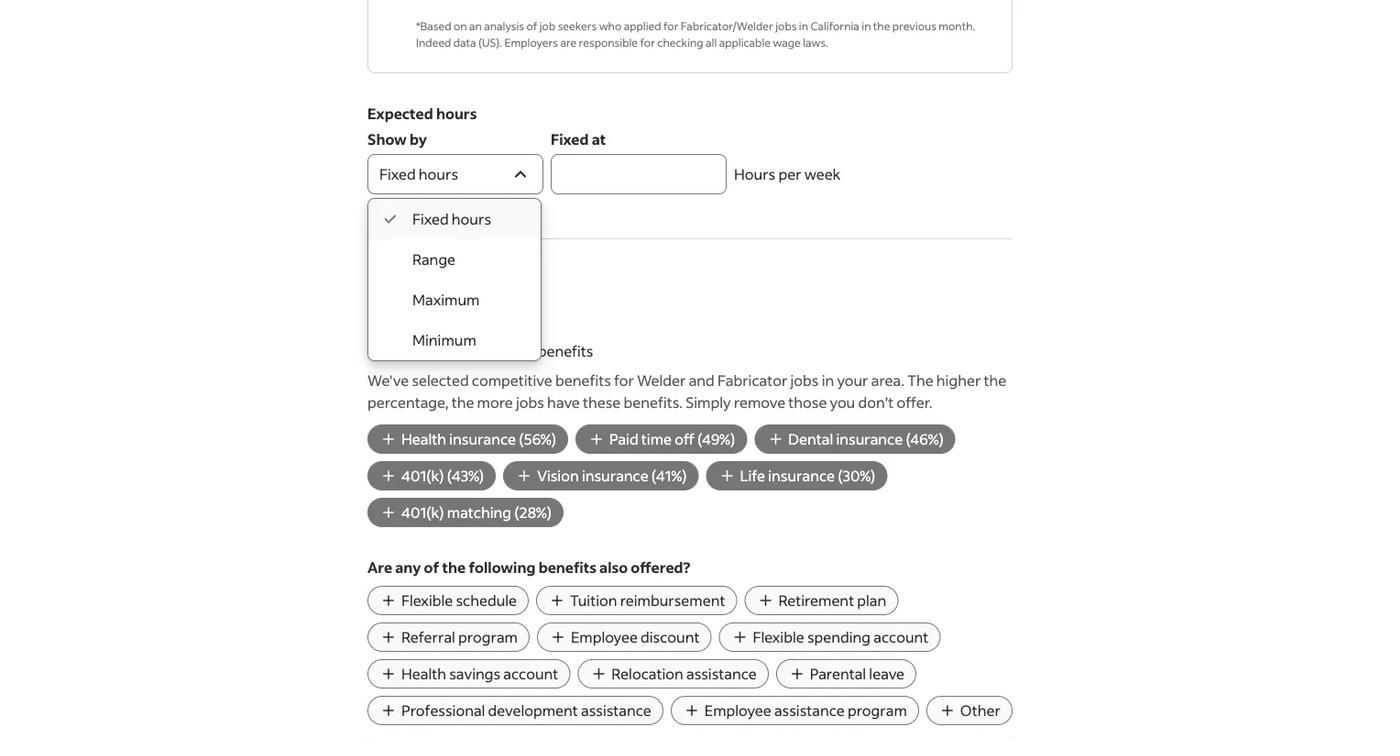 Task type: vqa. For each thing, say whether or not it's contained in the screenshot.
leftmost in
yes



Task type: describe. For each thing, give the bounding box(es) containing it.
assistance for employee assistance program
[[775, 701, 845, 720]]

by
[[410, 130, 427, 149]]

the
[[908, 371, 934, 390]]

flexible spending account
[[753, 628, 929, 647]]

the down the selected
[[452, 393, 474, 412]]

health for health savings account
[[402, 665, 447, 684]]

fixed hours inside option
[[413, 210, 492, 229]]

the inside the *based on an analysis of job seekers who applied for fabricator/welder jobs in california in the previous month. indeed data (us). employers are responsible for checking all applicable wage laws.
[[874, 19, 891, 33]]

hours
[[735, 165, 776, 184]]

fabricator/welder
[[681, 19, 774, 33]]

paid
[[610, 430, 639, 449]]

*based
[[416, 19, 452, 33]]

fixed inside "dropdown button"
[[380, 165, 416, 184]]

off
[[675, 430, 695, 449]]

also
[[600, 558, 628, 577]]

wage
[[773, 35, 801, 50]]

hours per week
[[735, 165, 841, 184]]

benefits inside we've selected competitive benefits for welder and fabricator jobs in your area. the higher the percentage, the more jobs have these benefits. simply remove those you don't offer.
[[556, 371, 611, 390]]

account for flexible spending account
[[874, 628, 929, 647]]

minimum
[[413, 331, 477, 350]]

health for health insurance (56%)
[[402, 430, 447, 449]]

(us).
[[479, 35, 503, 50]]

area.
[[872, 371, 905, 390]]

time
[[642, 430, 672, 449]]

maximum
[[413, 291, 480, 309]]

we've selected competitive benefits for welder and fabricator jobs in your area. the higher the percentage, the more jobs have these benefits. simply remove those you don't offer.
[[368, 371, 1007, 412]]

(43%)
[[447, 467, 484, 486]]

more
[[477, 393, 513, 412]]

job
[[540, 19, 556, 33]]

*based on an analysis of job seekers who applied for fabricator/welder jobs in california in the previous month. indeed data (us). employers are responsible for checking all applicable wage laws.
[[416, 19, 976, 50]]

data
[[454, 35, 476, 50]]

show by
[[368, 130, 427, 149]]

fixed at
[[551, 130, 606, 149]]

2 horizontal spatial for
[[664, 19, 679, 33]]

tuition reimbursement
[[570, 591, 726, 610]]

fixed hours option
[[369, 199, 541, 240]]

benefits.
[[624, 393, 683, 412]]

per
[[779, 165, 802, 184]]

relocation
[[612, 665, 684, 684]]

of inside the *based on an analysis of job seekers who applied for fabricator/welder jobs in california in the previous month. indeed data (us). employers are responsible for checking all applicable wage laws.
[[527, 19, 538, 33]]

week
[[805, 165, 841, 184]]

range
[[413, 250, 456, 269]]

on
[[454, 19, 467, 33]]

development
[[488, 701, 578, 720]]

all
[[706, 35, 717, 50]]

remove
[[734, 393, 786, 412]]

1 vertical spatial of
[[424, 558, 440, 577]]

401(k) matching (28%)
[[402, 503, 552, 522]]

employee assistance program
[[705, 701, 908, 720]]

use
[[426, 342, 451, 361]]

are
[[561, 35, 577, 50]]

show
[[368, 130, 407, 149]]

(41%)
[[652, 467, 687, 486]]

parental
[[810, 665, 867, 684]]

1 horizontal spatial for
[[640, 35, 656, 50]]

tip
[[397, 342, 419, 361]]

checking
[[658, 35, 704, 50]]

these
[[583, 393, 621, 412]]

life insurance (30%)
[[740, 467, 876, 486]]

discount
[[641, 628, 700, 647]]

who
[[599, 19, 622, 33]]

plan
[[858, 591, 887, 610]]

0 vertical spatial competitive
[[454, 342, 535, 361]]

insurance for (46%)
[[837, 430, 903, 449]]

2 vertical spatial benefits
[[539, 558, 597, 577]]

health savings account
[[402, 665, 559, 684]]

retirement
[[779, 591, 855, 610]]

schedule
[[456, 591, 517, 610]]

jobs inside the *based on an analysis of job seekers who applied for fabricator/welder jobs in california in the previous month. indeed data (us). employers are responsible for checking all applicable wage laws.
[[776, 19, 797, 33]]

laws.
[[803, 35, 829, 50]]

employers
[[505, 35, 558, 50]]

indeed
[[416, 35, 452, 50]]

applied
[[624, 19, 662, 33]]

fabricator
[[718, 371, 788, 390]]

at
[[592, 130, 606, 149]]

flexible for flexible schedule
[[402, 591, 453, 610]]

simply
[[686, 393, 731, 412]]

vision
[[538, 467, 579, 486]]

401(k) for 401(k) matching (28%)
[[402, 503, 444, 522]]

seekers
[[558, 19, 597, 33]]

expected
[[368, 105, 434, 123]]



Task type: locate. For each thing, give the bounding box(es) containing it.
401(k) for 401(k) (43%)
[[402, 467, 444, 486]]

selected
[[412, 371, 469, 390]]

1 vertical spatial fixed
[[380, 165, 416, 184]]

in
[[799, 19, 809, 33], [862, 19, 872, 33], [822, 371, 835, 390]]

program
[[459, 628, 518, 647], [848, 701, 908, 720]]

referral
[[402, 628, 456, 647]]

2 health from the top
[[402, 665, 447, 684]]

other
[[961, 701, 1001, 720]]

flexible for flexible spending account
[[753, 628, 805, 647]]

program down schedule
[[459, 628, 518, 647]]

health down percentage,
[[402, 430, 447, 449]]

program down leave
[[848, 701, 908, 720]]

1 vertical spatial benefits
[[556, 371, 611, 390]]

in inside we've selected competitive benefits for welder and fabricator jobs in your area. the higher the percentage, the more jobs have these benefits. simply remove those you don't offer.
[[822, 371, 835, 390]]

show by list box
[[369, 199, 541, 361]]

401(k) (43%)
[[402, 467, 484, 486]]

1 vertical spatial hours
[[419, 165, 459, 184]]

health insurance (56%)
[[402, 430, 557, 449]]

2 401(k) from the top
[[402, 503, 444, 522]]

jobs left have
[[516, 393, 545, 412]]

2 vertical spatial fixed
[[413, 210, 449, 229]]

1 401(k) from the top
[[402, 467, 444, 486]]

tuition
[[570, 591, 618, 610]]

1 horizontal spatial in
[[822, 371, 835, 390]]

insurance down more
[[450, 430, 516, 449]]

fixed up range
[[413, 210, 449, 229]]

2 vertical spatial jobs
[[516, 393, 545, 412]]

insurance down the "dental"
[[769, 467, 835, 486]]

0 horizontal spatial in
[[799, 19, 809, 33]]

month.
[[939, 19, 976, 33]]

account up leave
[[874, 628, 929, 647]]

fixed hours up range
[[413, 210, 492, 229]]

2 vertical spatial for
[[614, 371, 635, 390]]

0 horizontal spatial assistance
[[581, 701, 652, 720]]

in left your
[[822, 371, 835, 390]]

(30%)
[[838, 467, 876, 486]]

competitive
[[454, 342, 535, 361], [472, 371, 553, 390]]

insurance down the don't
[[837, 430, 903, 449]]

fixed hours down by
[[380, 165, 459, 184]]

referral program
[[402, 628, 518, 647]]

account for health savings account
[[504, 665, 559, 684]]

0 vertical spatial employee
[[571, 628, 638, 647]]

your
[[838, 371, 869, 390]]

1 horizontal spatial program
[[848, 701, 908, 720]]

(56%)
[[519, 430, 557, 449]]

1 horizontal spatial employee
[[705, 701, 772, 720]]

previous
[[893, 19, 937, 33]]

1 horizontal spatial assistance
[[687, 665, 757, 684]]

relocation assistance
[[612, 665, 757, 684]]

insurance for (30%)
[[769, 467, 835, 486]]

account up development
[[504, 665, 559, 684]]

applicable
[[720, 35, 771, 50]]

competitive inside we've selected competitive benefits for welder and fabricator jobs in your area. the higher the percentage, the more jobs have these benefits. simply remove those you don't offer.
[[472, 371, 553, 390]]

0 horizontal spatial program
[[459, 628, 518, 647]]

assistance
[[687, 665, 757, 684], [581, 701, 652, 720], [775, 701, 845, 720]]

reimbursement
[[621, 591, 726, 610]]

assistance down parental on the right bottom of the page
[[775, 701, 845, 720]]

professional
[[402, 701, 485, 720]]

of right any
[[424, 558, 440, 577]]

401(k) left (43%)
[[402, 467, 444, 486]]

0 vertical spatial account
[[874, 628, 929, 647]]

the right higher
[[984, 371, 1007, 390]]

fixed hours inside "dropdown button"
[[380, 165, 459, 184]]

jobs
[[776, 19, 797, 33], [791, 371, 819, 390], [516, 393, 545, 412]]

employee for employee assistance program
[[705, 701, 772, 720]]

0 vertical spatial of
[[527, 19, 538, 33]]

benefits
[[538, 342, 594, 361], [556, 371, 611, 390], [539, 558, 597, 577]]

are
[[368, 558, 393, 577]]

0 vertical spatial fixed hours
[[380, 165, 459, 184]]

benefits
[[368, 286, 441, 309]]

1 horizontal spatial account
[[874, 628, 929, 647]]

flexible down retirement
[[753, 628, 805, 647]]

employee for employee discount
[[571, 628, 638, 647]]

0 horizontal spatial employee
[[571, 628, 638, 647]]

0 horizontal spatial of
[[424, 558, 440, 577]]

have
[[548, 393, 580, 412]]

hours inside "dropdown button"
[[419, 165, 459, 184]]

insurance for (56%)
[[450, 430, 516, 449]]

benefits up these
[[556, 371, 611, 390]]

hours inside option
[[452, 210, 492, 229]]

1 vertical spatial flexible
[[753, 628, 805, 647]]

1 vertical spatial for
[[640, 35, 656, 50]]

insurance
[[450, 430, 516, 449], [837, 430, 903, 449], [582, 467, 649, 486], [769, 467, 835, 486]]

following
[[469, 558, 536, 577]]

401(k) down 401(k) (43%)
[[402, 503, 444, 522]]

2 vertical spatial hours
[[452, 210, 492, 229]]

account
[[874, 628, 929, 647], [504, 665, 559, 684]]

benefits up have
[[538, 342, 594, 361]]

in right california
[[862, 19, 872, 33]]

percentage,
[[368, 393, 449, 412]]

responsible
[[579, 35, 638, 50]]

of
[[527, 19, 538, 33], [424, 558, 440, 577]]

insurance down paid
[[582, 467, 649, 486]]

benefits up tuition in the bottom of the page
[[539, 558, 597, 577]]

offered?
[[631, 558, 691, 577]]

(46%)
[[906, 430, 944, 449]]

1 horizontal spatial of
[[527, 19, 538, 33]]

flexible
[[402, 591, 453, 610], [753, 628, 805, 647]]

offer.
[[897, 393, 933, 412]]

0 vertical spatial hours
[[436, 105, 477, 123]]

professional development assistance
[[402, 701, 652, 720]]

1 vertical spatial 401(k)
[[402, 503, 444, 522]]

spending
[[808, 628, 871, 647]]

hours down by
[[419, 165, 459, 184]]

california
[[811, 19, 860, 33]]

an
[[469, 19, 482, 33]]

any
[[395, 558, 421, 577]]

assistance down discount
[[687, 665, 757, 684]]

insurance for (41%)
[[582, 467, 649, 486]]

0 vertical spatial flexible
[[402, 591, 453, 610]]

fixed down show by
[[380, 165, 416, 184]]

1 vertical spatial account
[[504, 665, 559, 684]]

employee discount
[[571, 628, 700, 647]]

are any of the following benefits also offered?
[[368, 558, 691, 577]]

welder
[[637, 371, 686, 390]]

jobs up those at right bottom
[[791, 371, 819, 390]]

leave
[[870, 665, 905, 684]]

(49%)
[[698, 430, 736, 449]]

fixed
[[551, 130, 589, 149], [380, 165, 416, 184], [413, 210, 449, 229]]

1 horizontal spatial flexible
[[753, 628, 805, 647]]

1 health from the top
[[402, 430, 447, 449]]

1 vertical spatial employee
[[705, 701, 772, 720]]

1 vertical spatial health
[[402, 665, 447, 684]]

0 horizontal spatial flexible
[[402, 591, 453, 610]]

1 vertical spatial fixed hours
[[413, 210, 492, 229]]

for up these
[[614, 371, 635, 390]]

1 vertical spatial program
[[848, 701, 908, 720]]

don't
[[859, 393, 894, 412]]

life
[[740, 467, 766, 486]]

of left job
[[527, 19, 538, 33]]

vision insurance (41%)
[[538, 467, 687, 486]]

for down "applied"
[[640, 35, 656, 50]]

dental
[[789, 430, 834, 449]]

retirement plan
[[779, 591, 887, 610]]

parental leave
[[810, 665, 905, 684]]

expected hours
[[368, 105, 477, 123]]

fixed left at
[[551, 130, 589, 149]]

for up "checking"
[[664, 19, 679, 33]]

the left previous
[[874, 19, 891, 33]]

in up laws.
[[799, 19, 809, 33]]

0 vertical spatial for
[[664, 19, 679, 33]]

assistance down relocation
[[581, 701, 652, 720]]

hours down fixed hours "dropdown button"
[[452, 210, 492, 229]]

0 vertical spatial jobs
[[776, 19, 797, 33]]

1 vertical spatial competitive
[[472, 371, 553, 390]]

0 vertical spatial 401(k)
[[402, 467, 444, 486]]

you
[[830, 393, 856, 412]]

flexible up referral
[[402, 591, 453, 610]]

we've
[[368, 371, 409, 390]]

employee down tuition in the bottom of the page
[[571, 628, 638, 647]]

0 horizontal spatial for
[[614, 371, 635, 390]]

2 horizontal spatial in
[[862, 19, 872, 33]]

0 vertical spatial program
[[459, 628, 518, 647]]

:
[[419, 342, 423, 361]]

fixed hours button
[[368, 155, 544, 195]]

analysis
[[484, 19, 525, 33]]

health
[[402, 430, 447, 449], [402, 665, 447, 684]]

0 horizontal spatial account
[[504, 665, 559, 684]]

health down referral
[[402, 665, 447, 684]]

2 horizontal spatial assistance
[[775, 701, 845, 720]]

assistance for relocation assistance
[[687, 665, 757, 684]]

for inside we've selected competitive benefits for welder and fabricator jobs in your area. the higher the percentage, the more jobs have these benefits. simply remove those you don't offer.
[[614, 371, 635, 390]]

1 vertical spatial jobs
[[791, 371, 819, 390]]

0 vertical spatial fixed
[[551, 130, 589, 149]]

tip : use competitive benefits
[[397, 342, 594, 361]]

0 vertical spatial health
[[402, 430, 447, 449]]

jobs up wage
[[776, 19, 797, 33]]

the up the flexible schedule
[[442, 558, 466, 577]]

those
[[789, 393, 827, 412]]

fixed inside option
[[413, 210, 449, 229]]

savings
[[450, 665, 501, 684]]

401(k)
[[402, 467, 444, 486], [402, 503, 444, 522]]

(28%)
[[515, 503, 552, 522]]

employee down relocation assistance
[[705, 701, 772, 720]]

hours right expected
[[436, 105, 477, 123]]

Fixed at field
[[551, 155, 727, 195]]

0 vertical spatial benefits
[[538, 342, 594, 361]]



